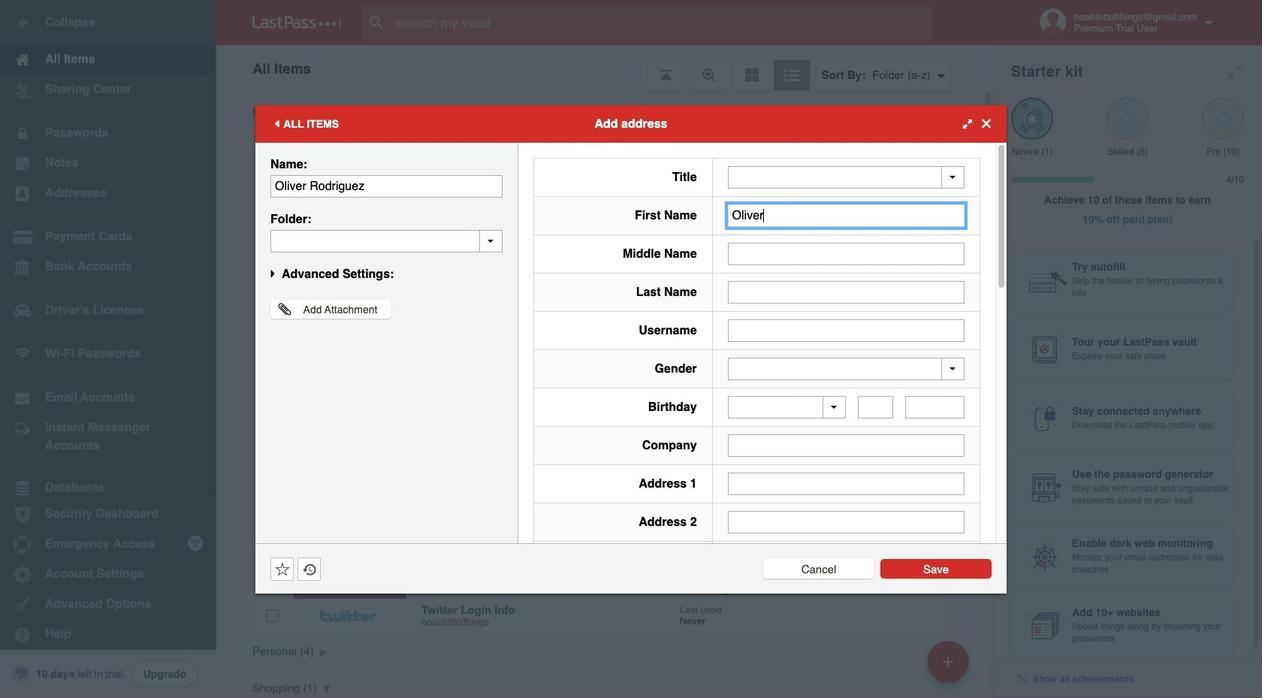 Task type: locate. For each thing, give the bounding box(es) containing it.
None text field
[[728, 204, 965, 227], [728, 319, 965, 342], [728, 434, 965, 457], [728, 204, 965, 227], [728, 319, 965, 342], [728, 434, 965, 457]]

None text field
[[271, 175, 503, 197], [271, 230, 503, 252], [728, 242, 965, 265], [728, 281, 965, 303], [858, 396, 894, 419], [906, 396, 965, 419], [728, 473, 965, 495], [728, 511, 965, 534], [271, 175, 503, 197], [271, 230, 503, 252], [728, 242, 965, 265], [728, 281, 965, 303], [858, 396, 894, 419], [906, 396, 965, 419], [728, 473, 965, 495], [728, 511, 965, 534]]

Search search field
[[362, 6, 963, 39]]

new item navigation
[[922, 637, 979, 698]]

dialog
[[256, 105, 1007, 698]]



Task type: describe. For each thing, give the bounding box(es) containing it.
vault options navigation
[[216, 45, 994, 90]]

lastpass image
[[253, 16, 341, 29]]

new item image
[[943, 657, 954, 667]]

main navigation navigation
[[0, 0, 216, 698]]

search my vault text field
[[362, 6, 963, 39]]



